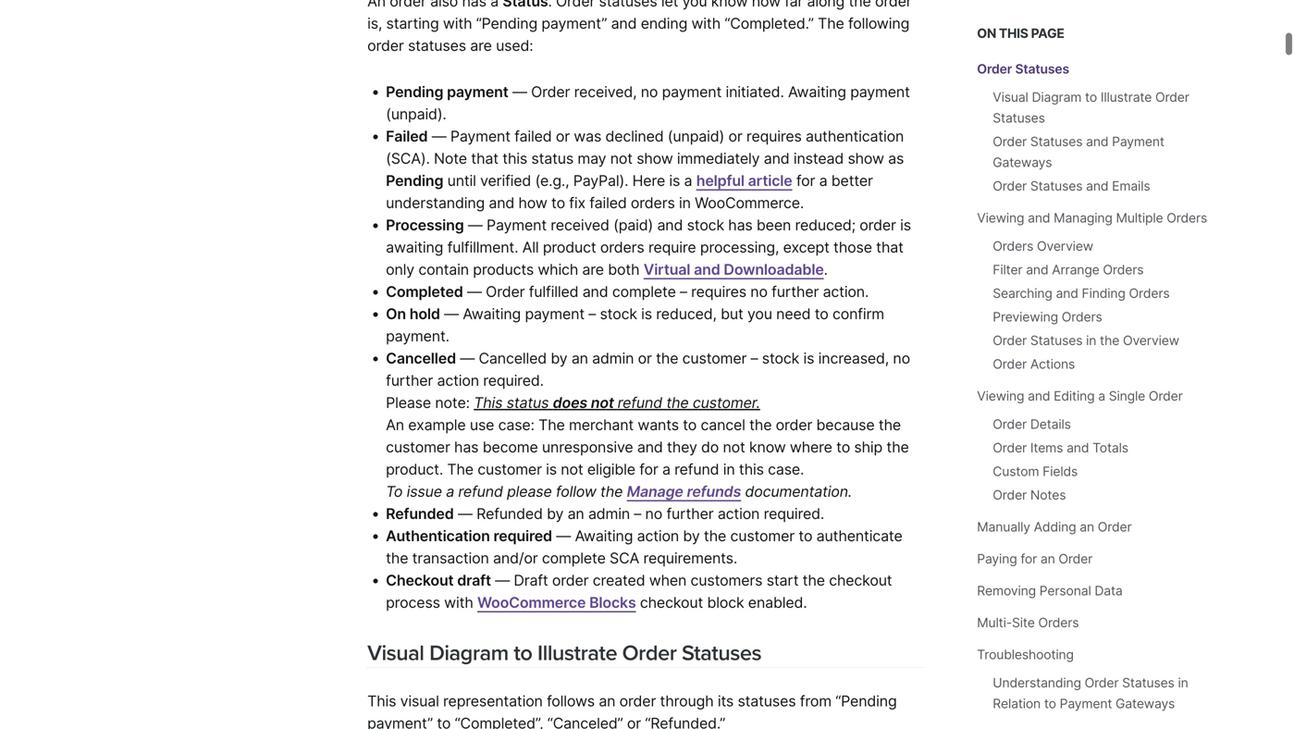 Task type: vqa. For each thing, say whether or not it's contained in the screenshot.
the bottommost the purchased
no



Task type: locate. For each thing, give the bounding box(es) containing it.
customer up 'customer.'
[[683, 349, 747, 367]]

0 horizontal spatial statuses
[[408, 37, 466, 55]]

relation
[[993, 696, 1041, 712]]

– up reduced,
[[680, 283, 688, 301]]

status up (e.g.,
[[532, 149, 574, 168]]

0 vertical spatial further
[[772, 283, 819, 301]]

you right let
[[683, 0, 708, 10]]

1 vertical spatial this
[[368, 692, 396, 710]]

awaiting down refunded — refunded by an admin – no further action required.
[[575, 527, 633, 545]]

and up order details link
[[1029, 388, 1051, 404]]

awaiting for and/or
[[575, 527, 633, 545]]

2 vertical spatial this
[[739, 461, 764, 479]]

overview
[[1038, 238, 1094, 254], [1124, 333, 1180, 348]]

details
[[1031, 417, 1072, 432]]

ship
[[855, 438, 883, 456]]

multi-site orders link
[[978, 615, 1080, 631]]

order inside "— draft order created when customers start the checkout process with"
[[552, 572, 589, 590]]

payment up emails on the right top
[[1113, 134, 1165, 149]]

this inside — payment failed or was declined (unpaid) or requires authentication (sca). note that this status may not show immediately and instead show as pending until verified (e.g., paypal). here is a helpful article
[[503, 149, 528, 168]]

on this page
[[978, 25, 1065, 41]]

— inside — payment received (paid) and stock has been reduced; order is awaiting fulfillment. all product orders require processing, except those that only contain products which are both
[[468, 216, 483, 234]]

0 horizontal spatial checkout
[[640, 594, 704, 612]]

or right "canceled"
[[627, 715, 641, 729]]

to inside this visual representation follows an order through its statuses from "pending payment" to "completed", "canceled" or "refunded."
[[437, 715, 451, 729]]

— inside — order received, no payment initiated. awaiting payment (unpaid).
[[513, 83, 527, 101]]

— draft order created when customers start the checkout process with
[[386, 572, 893, 612]]

this up verified
[[503, 149, 528, 168]]

refund up manage refunds link
[[675, 461, 720, 479]]

payment
[[447, 83, 509, 101], [662, 83, 722, 101], [851, 83, 911, 101], [525, 305, 585, 323]]

0 horizontal spatial on
[[386, 305, 406, 323]]

1 horizontal spatial cancelled
[[479, 349, 547, 367]]

1 horizontal spatial required.
[[764, 505, 825, 523]]

1 horizontal spatial show
[[848, 149, 885, 168]]

woocommerce blocks link
[[478, 594, 636, 612]]

0 horizontal spatial that
[[471, 149, 499, 168]]

authenticate
[[817, 527, 903, 545]]

not inside — payment failed or was declined (unpaid) or requires authentication (sca). note that this status may not show immediately and instead show as pending until verified (e.g., paypal). here is a helpful article
[[611, 149, 633, 168]]

0 vertical spatial action
[[437, 372, 479, 390]]

0 vertical spatial statuses
[[599, 0, 658, 10]]

in inside orders overview filter and arrange orders searching and finding orders previewing orders order statuses in the overview order actions
[[1087, 333, 1097, 348]]

0 vertical spatial refund
[[618, 394, 663, 412]]

— inside — cancelled by an admin or the customer – stock is increased, no further action required. please note: this status does not refund the customer. an example use case: the merchant wants to cancel the order because the customer has become unresponsive and they do not know where to ship the product. the customer is not eligible for a refund in this case. to issue a refund please follow the manage refunds documentation.
[[460, 349, 475, 367]]

you right but
[[748, 305, 773, 323]]

in inside for a better understanding and how to fix failed orders in woocommerce.
[[679, 194, 691, 212]]

1 horizontal spatial that
[[877, 238, 904, 256]]

initiated.
[[726, 83, 785, 101]]

this
[[474, 394, 503, 412], [368, 692, 396, 710]]

"completed."
[[725, 14, 814, 33]]

1 vertical spatial further
[[386, 372, 433, 390]]

visual inside visual diagram to illustrate order statuses order statuses and payment gateways order statuses and emails
[[993, 89, 1029, 105]]

awaiting inside — awaiting action by the customer to authenticate the transaction and/or complete sca requirements.
[[575, 527, 633, 545]]

— inside "— draft order created when customers start the checkout process with"
[[495, 572, 510, 590]]

by inside — awaiting action by the customer to authenticate the transaction and/or complete sca requirements.
[[683, 527, 700, 545]]

for inside for a better understanding and how to fix failed orders in woocommerce.
[[797, 172, 816, 190]]

stock up require
[[687, 216, 725, 234]]

pending
[[386, 83, 444, 101], [386, 172, 444, 190]]

orders up filter
[[993, 238, 1034, 254]]

awaiting inside — awaiting payment – stock is reduced, but you need to confirm payment.
[[463, 305, 521, 323]]

the right ship
[[887, 438, 910, 456]]

diagram
[[1032, 89, 1082, 105], [430, 641, 509, 667]]

2 horizontal spatial the
[[818, 14, 845, 33]]

refund
[[618, 394, 663, 412], [675, 461, 720, 479], [459, 483, 503, 501]]

0 vertical spatial stock
[[687, 216, 725, 234]]

has up "processing,"
[[729, 216, 753, 234]]

in inside understanding order statuses in relation to payment gateways
[[1179, 675, 1189, 691]]

0 vertical spatial on
[[978, 25, 997, 41]]

an left admin
[[572, 349, 589, 367]]

– down completed — order fulfilled and complete – requires no further action.
[[589, 305, 596, 323]]

no
[[641, 83, 658, 101], [751, 283, 768, 301], [894, 349, 911, 367], [646, 505, 663, 523]]

— up fulfillment.
[[468, 216, 483, 234]]

1 horizontal spatial refunded
[[477, 505, 543, 523]]

0 vertical spatial viewing
[[978, 210, 1025, 226]]

and up orders overview link
[[1029, 210, 1051, 226]]

1 vertical spatial the
[[539, 416, 565, 434]]

no inside — order received, no payment initiated. awaiting payment (unpaid).
[[641, 83, 658, 101]]

by down follow
[[547, 505, 564, 523]]

1 vertical spatial for
[[640, 461, 659, 479]]

and down filter and arrange orders link
[[1057, 286, 1079, 301]]

the inside orders overview filter and arrange orders searching and finding orders previewing orders order statuses in the overview order actions
[[1101, 333, 1120, 348]]

payment up all
[[487, 216, 547, 234]]

customer inside — awaiting action by the customer to authenticate the transaction and/or complete sca requirements.
[[731, 527, 795, 545]]

illustrate inside visual diagram to illustrate order statuses order statuses and payment gateways order statuses and emails
[[1101, 89, 1153, 105]]

required. inside — cancelled by an admin or the customer – stock is increased, no further action required. please note: this status does not refund the customer. an example use case: the merchant wants to cancel the order because the customer has become unresponsive and they do not know where to ship the product. the customer is not eligible for a refund in this case. to issue a refund please follow the manage refunds documentation.
[[483, 372, 544, 390]]

1 horizontal spatial gateways
[[1116, 696, 1176, 712]]

show down authentication
[[848, 149, 885, 168]]

failed down "paypal)."
[[590, 194, 627, 212]]

awaiting down products
[[463, 305, 521, 323]]

1 vertical spatial you
[[748, 305, 773, 323]]

failed inside — payment failed or was declined (unpaid) or requires authentication (sca). note that this status may not show immediately and instead show as pending until verified (e.g., paypal). here is a helpful article
[[515, 127, 552, 145]]

0 vertical spatial "pending
[[476, 14, 538, 33]]

fulfilled
[[529, 283, 579, 301]]

2 cancelled from the left
[[479, 349, 547, 367]]

status up case:
[[507, 394, 549, 412]]

pending down (sca).
[[386, 172, 444, 190]]

order up where
[[776, 416, 813, 434]]

0 horizontal spatial refunded
[[386, 505, 454, 523]]

action up the requirements.
[[637, 527, 679, 545]]

0 vertical spatial illustrate
[[1101, 89, 1153, 105]]

0 horizontal spatial "pending
[[476, 14, 538, 33]]

failed inside for a better understanding and how to fix failed orders in woocommerce.
[[590, 194, 627, 212]]

1 vertical spatial viewing
[[978, 388, 1025, 404]]

— inside — payment failed or was declined (unpaid) or requires authentication (sca). note that this status may not show immediately and instead show as pending until verified (e.g., paypal). here is a helpful article
[[432, 127, 447, 145]]

the down along
[[818, 14, 845, 33]]

1 horizontal spatial diagram
[[1032, 89, 1082, 105]]

a left single
[[1099, 388, 1106, 404]]

both
[[608, 261, 640, 279]]

page
[[1032, 25, 1065, 41]]

that up verified
[[471, 149, 499, 168]]

1 horizontal spatial awaiting
[[575, 527, 633, 545]]

or left was at the left top
[[556, 127, 570, 145]]

by up the requirements.
[[683, 527, 700, 545]]

and up fields
[[1067, 440, 1090, 456]]

this inside — cancelled by an admin or the customer – stock is increased, no further action required. please note: this status does not refund the customer. an example use case: the merchant wants to cancel the order because the customer has become unresponsive and they do not know where to ship the product. the customer is not eligible for a refund in this case. to issue a refund please follow the manage refunds documentation.
[[474, 394, 503, 412]]

the
[[849, 0, 872, 10], [1101, 333, 1120, 348], [656, 349, 679, 367], [667, 394, 689, 412], [750, 416, 772, 434], [879, 416, 902, 434], [887, 438, 910, 456], [601, 483, 623, 501], [704, 527, 727, 545], [386, 549, 409, 567], [803, 572, 826, 590]]

cancelled down payment.
[[386, 349, 456, 367]]

show
[[637, 149, 673, 168], [848, 149, 885, 168]]

awaiting
[[789, 83, 847, 101], [463, 305, 521, 323], [575, 527, 633, 545]]

to right need
[[815, 305, 829, 323]]

0 vertical spatial diagram
[[1032, 89, 1082, 105]]

not down "declined"
[[611, 149, 633, 168]]

1 vertical spatial action
[[718, 505, 760, 523]]

previewing
[[993, 309, 1059, 325]]

on hold
[[386, 305, 440, 323]]

0 horizontal spatial illustrate
[[538, 641, 617, 667]]

further
[[772, 283, 819, 301], [386, 372, 433, 390], [667, 505, 714, 523]]

statuses up ending
[[599, 0, 658, 10]]

payment inside — awaiting payment – stock is reduced, but you need to confirm payment.
[[525, 305, 585, 323]]

when
[[650, 572, 687, 590]]

they
[[667, 438, 698, 456]]

0 horizontal spatial action
[[437, 372, 479, 390]]

. inside . order statuses let you know how far along the order is, starting with "pending payment" and ending with "completed." the following order statuses are used:
[[548, 0, 552, 10]]

1 vertical spatial pending
[[386, 172, 444, 190]]

paying for an order
[[978, 551, 1093, 567]]

orders down here
[[631, 194, 675, 212]]

refund up wants
[[618, 394, 663, 412]]

1 horizontal spatial you
[[748, 305, 773, 323]]

2 vertical spatial refund
[[459, 483, 503, 501]]

0 vertical spatial gateways
[[993, 155, 1053, 170]]

stock down completed — order fulfilled and complete – requires no further action.
[[600, 305, 638, 323]]

how inside for a better understanding and how to fix failed orders in woocommerce.
[[519, 194, 548, 212]]

merchant
[[569, 416, 634, 434]]

1 horizontal spatial how
[[752, 0, 781, 10]]

failed
[[515, 127, 552, 145], [590, 194, 627, 212]]

0 horizontal spatial this
[[368, 692, 396, 710]]

1 horizontal spatial on
[[978, 25, 997, 41]]

how inside . order statuses let you know how far along the order is, starting with "pending payment" and ending with "completed." the following order statuses are used:
[[752, 0, 781, 10]]

complete up woocommerce blocks link
[[542, 549, 606, 567]]

payment inside visual diagram to illustrate order statuses order statuses and payment gateways order statuses and emails
[[1113, 134, 1165, 149]]

this left case.
[[739, 461, 764, 479]]

fields
[[1043, 464, 1078, 479]]

refunded up required
[[477, 505, 543, 523]]

2 viewing from the top
[[978, 388, 1025, 404]]

cancelled up case:
[[479, 349, 547, 367]]

requires up but
[[692, 283, 747, 301]]

action down refunds
[[718, 505, 760, 523]]

orders overview filter and arrange orders searching and finding orders previewing orders order statuses in the overview order actions
[[993, 238, 1180, 372]]

— for — cancelled by an admin or the customer – stock is increased, no further action required. please note: this status does not refund the customer. an example use case: the merchant wants to cancel the order because the customer has become unresponsive and they do not know where to ship the product. the customer is not eligible for a refund in this case. to issue a refund please follow the manage refunds documentation.
[[460, 349, 475, 367]]

far
[[785, 0, 804, 10]]

a inside — payment failed or was declined (unpaid) or requires authentication (sca). note that this status may not show immediately and instead show as pending until verified (e.g., paypal). here is a helpful article
[[685, 172, 693, 190]]

the inside "— draft order created when customers start the checkout process with"
[[803, 572, 826, 590]]

complete inside — awaiting action by the customer to authenticate the transaction and/or complete sca requirements.
[[542, 549, 606, 567]]

product.
[[386, 461, 443, 479]]

the down finding
[[1101, 333, 1120, 348]]

0 horizontal spatial cancelled
[[386, 349, 456, 367]]

checkout
[[830, 572, 893, 590], [640, 594, 704, 612]]

with right starting
[[443, 14, 472, 33]]

and up article
[[764, 149, 790, 168]]

0 horizontal spatial gateways
[[993, 155, 1053, 170]]

by for action
[[683, 527, 700, 545]]

completed
[[386, 283, 463, 301]]

awaiting inside — order received, no payment initiated. awaiting payment (unpaid).
[[789, 83, 847, 101]]

orders down the 'personal'
[[1039, 615, 1080, 631]]

2 vertical spatial –
[[751, 349, 759, 367]]

0 horizontal spatial overview
[[1038, 238, 1094, 254]]

enabled.
[[749, 594, 808, 612]]

to down understanding
[[1045, 696, 1057, 712]]

0 horizontal spatial complete
[[542, 549, 606, 567]]

know up "completed."
[[712, 0, 748, 10]]

does
[[553, 394, 588, 412]]

is down as
[[901, 216, 912, 234]]

0 horizontal spatial the
[[447, 461, 474, 479]]

the right start
[[803, 572, 826, 590]]

0 vertical spatial visual diagram to illustrate order statuses link
[[993, 89, 1190, 126]]

with inside "— draft order created when customers start the checkout process with"
[[444, 594, 474, 612]]

viewing for orders overview
[[978, 210, 1025, 226]]

know inside — cancelled by an admin or the customer – stock is increased, no further action required. please note: this status does not refund the customer. an example use case: the merchant wants to cancel the order because the customer has become unresponsive and they do not know where to ship the product. the customer is not eligible for a refund in this case. to issue a refund please follow the manage refunds documentation.
[[750, 438, 786, 456]]

is inside — payment received (paid) and stock has been reduced; order is awaiting fulfillment. all product orders require processing, except those that only contain products which are both
[[901, 216, 912, 234]]

statuses right the its
[[738, 692, 796, 710]]

statuses inside orders overview filter and arrange orders searching and finding orders previewing orders order statuses in the overview order actions
[[1031, 333, 1083, 348]]

admin –
[[589, 505, 642, 523]]

0 vertical spatial awaiting
[[789, 83, 847, 101]]

0 vertical spatial visual
[[993, 89, 1029, 105]]

statuses down starting
[[408, 37, 466, 55]]

1 refunded from the left
[[386, 505, 454, 523]]

for a better understanding and how to fix failed orders in woocommerce.
[[386, 172, 874, 212]]

0 vertical spatial know
[[712, 0, 748, 10]]

issue
[[407, 483, 442, 501]]

"pending
[[476, 14, 538, 33], [836, 692, 897, 710]]

requires up article
[[747, 127, 802, 145]]

gateways inside visual diagram to illustrate order statuses order statuses and payment gateways order statuses and emails
[[993, 155, 1053, 170]]

a inside for a better understanding and how to fix failed orders in woocommerce.
[[820, 172, 828, 190]]

are left both on the top of page
[[583, 261, 604, 279]]

and inside — cancelled by an admin or the customer – stock is increased, no further action required. please note: this status does not refund the customer. an example use case: the merchant wants to cancel the order because the customer has become unresponsive and they do not know where to ship the product. the customer is not eligible for a refund in this case. to issue a refund please follow the manage refunds documentation.
[[638, 438, 663, 456]]

stock inside — awaiting payment – stock is reduced, but you need to confirm payment.
[[600, 305, 638, 323]]

orders right 'multiple'
[[1167, 210, 1208, 226]]

0 horizontal spatial know
[[712, 0, 748, 10]]

0 vertical spatial pending
[[386, 83, 444, 101]]

this left page
[[1000, 25, 1029, 41]]

failed up (e.g.,
[[515, 127, 552, 145]]

this visual representation follows an order through its statuses from "pending payment" to "completed", "canceled" or "refunded."
[[368, 692, 897, 729]]

no right the received,
[[641, 83, 658, 101]]

2 vertical spatial by
[[683, 527, 700, 545]]

and inside — payment received (paid) and stock has been reduced; order is awaiting fulfillment. all product orders require processing, except those that only contain products which are both
[[658, 216, 683, 234]]

order inside . order statuses let you know how far along the order is, starting with "pending payment" and ending with "completed." the following order statuses are used:
[[556, 0, 595, 10]]

use
[[470, 416, 495, 434]]

order inside — cancelled by an admin or the customer – stock is increased, no further action required. please note: this status does not refund the customer. an example use case: the merchant wants to cancel the order because the customer has become unresponsive and they do not know where to ship the product. the customer is not eligible for a refund in this case. to issue a refund please follow the manage refunds documentation.
[[776, 416, 813, 434]]

confirm
[[833, 305, 885, 323]]

statuses
[[1016, 61, 1070, 77], [993, 110, 1046, 126], [1031, 134, 1083, 149], [1031, 178, 1083, 194], [1031, 333, 1083, 348], [682, 641, 762, 667], [1123, 675, 1175, 691]]

is inside — awaiting payment – stock is reduced, but you need to confirm payment.
[[642, 305, 653, 323]]

checkout inside "— draft order created when customers start the checkout process with"
[[830, 572, 893, 590]]

0 horizontal spatial further
[[386, 372, 433, 390]]

custom
[[993, 464, 1040, 479]]

order
[[876, 0, 912, 10], [368, 37, 404, 55], [860, 216, 897, 234], [776, 416, 813, 434], [552, 572, 589, 590], [620, 692, 656, 710]]

1 vertical spatial this
[[503, 149, 528, 168]]

1 vertical spatial how
[[519, 194, 548, 212]]

1 horizontal spatial checkout
[[830, 572, 893, 590]]

for up manage
[[640, 461, 659, 479]]

0 vertical spatial .
[[548, 0, 552, 10]]

1 viewing from the top
[[978, 210, 1025, 226]]

that
[[471, 149, 499, 168], [877, 238, 904, 256]]

to inside understanding order statuses in relation to payment gateways
[[1045, 696, 1057, 712]]

note:
[[435, 394, 470, 412]]

action.
[[823, 283, 869, 301]]

viewing for order details
[[978, 388, 1025, 404]]

not up follow
[[561, 461, 584, 479]]

2 vertical spatial stock
[[762, 349, 800, 367]]

processing,
[[701, 238, 780, 256]]

— right required
[[557, 527, 571, 545]]

complete down both on the top of page
[[613, 283, 676, 301]]

customer down become
[[478, 461, 542, 479]]

1 vertical spatial "pending
[[836, 692, 897, 710]]

how up "completed."
[[752, 0, 781, 10]]

the up following at the top of the page
[[849, 0, 872, 10]]

used:
[[496, 37, 534, 55]]

visual diagram to illustrate order statuses link up order statuses and payment gateways link
[[993, 89, 1190, 126]]

1 vertical spatial has
[[455, 438, 479, 456]]

0 vertical spatial that
[[471, 149, 499, 168]]

how down (e.g.,
[[519, 194, 548, 212]]

0 vertical spatial for
[[797, 172, 816, 190]]

documentation.
[[746, 483, 853, 501]]

or
[[556, 127, 570, 145], [729, 127, 743, 145], [638, 349, 652, 367], [627, 715, 641, 729]]

not up the merchant
[[591, 394, 614, 412]]

this left visual on the bottom of page
[[368, 692, 396, 710]]

0 vertical spatial overview
[[1038, 238, 1094, 254]]

helpful
[[697, 172, 745, 190]]

require
[[649, 238, 697, 256]]

– inside — awaiting payment – stock is reduced, but you need to confirm payment.
[[589, 305, 596, 323]]

1 horizontal spatial for
[[797, 172, 816, 190]]

woocommerce.
[[695, 194, 804, 212]]

0 vertical spatial orders
[[631, 194, 675, 212]]

1 vertical spatial that
[[877, 238, 904, 256]]

further inside — cancelled by an admin or the customer – stock is increased, no further action required. please note: this status does not refund the customer. an example use case: the merchant wants to cancel the order because the customer has become unresponsive and they do not know where to ship the product. the customer is not eligible for a refund in this case. to issue a refund please follow the manage refunds documentation.
[[386, 372, 433, 390]]

– up 'customer.'
[[751, 349, 759, 367]]

status inside — cancelled by an admin or the customer – stock is increased, no further action required. please note: this status does not refund the customer. an example use case: the merchant wants to cancel the order because the customer has become unresponsive and they do not know where to ship the product. the customer is not eligible for a refund in this case. to issue a refund please follow the manage refunds documentation.
[[507, 394, 549, 412]]

1 horizontal spatial .
[[824, 261, 828, 279]]

1 vertical spatial awaiting
[[463, 305, 521, 323]]

0 vertical spatial –
[[680, 283, 688, 301]]

1 horizontal spatial this
[[739, 461, 764, 479]]

"pending right from
[[836, 692, 897, 710]]

troubleshooting link
[[978, 647, 1075, 663]]

this inside this visual representation follows an order through its statuses from "pending payment" to "completed", "canceled" or "refunded."
[[368, 692, 396, 710]]

customers
[[691, 572, 763, 590]]

arrange
[[1053, 262, 1100, 278]]

order statuses in the overview link
[[993, 333, 1180, 348]]

1 horizontal spatial complete
[[613, 283, 676, 301]]

0 horizontal spatial you
[[683, 0, 708, 10]]

1 horizontal spatial –
[[680, 283, 688, 301]]

transaction
[[413, 549, 489, 567]]

0 vertical spatial you
[[683, 0, 708, 10]]

payment up note
[[451, 127, 511, 145]]

pending payment
[[386, 83, 509, 101]]

0 vertical spatial checkout
[[830, 572, 893, 590]]

2 horizontal spatial –
[[751, 349, 759, 367]]

adding
[[1034, 519, 1077, 535]]

required. down documentation.
[[764, 505, 825, 523]]

1 vertical spatial stock
[[600, 305, 638, 323]]

for
[[797, 172, 816, 190], [640, 461, 659, 479], [1021, 551, 1038, 567]]

0 horizontal spatial are
[[470, 37, 492, 55]]

0 horizontal spatial has
[[455, 438, 479, 456]]

2 horizontal spatial refund
[[675, 461, 720, 479]]

1 vertical spatial status
[[507, 394, 549, 412]]

visual for visual diagram to illustrate order statuses
[[368, 641, 424, 667]]

0 vertical spatial by
[[551, 349, 568, 367]]

0 horizontal spatial failed
[[515, 127, 552, 145]]

— inside — awaiting action by the customer to authenticate the transaction and/or complete sca requirements.
[[557, 527, 571, 545]]

manually adding an order
[[978, 519, 1133, 535]]

2 pending from the top
[[386, 172, 444, 190]]

the
[[818, 14, 845, 33], [539, 416, 565, 434], [447, 461, 474, 479]]

0 horizontal spatial for
[[640, 461, 659, 479]]

pending inside — payment failed or was declined (unpaid) or requires authentication (sca). note that this status may not show immediately and instead show as pending until verified (e.g., paypal). here is a helpful article
[[386, 172, 444, 190]]

diagram inside visual diagram to illustrate order statuses order statuses and payment gateways order statuses and emails
[[1032, 89, 1082, 105]]

a up manage
[[663, 461, 671, 479]]

start
[[767, 572, 799, 590]]

reduced,
[[657, 305, 717, 323]]

this inside — cancelled by an admin or the customer – stock is increased, no further action required. please note: this status does not refund the customer. an example use case: the merchant wants to cancel the order because the customer has become unresponsive and they do not know where to ship the product. the customer is not eligible for a refund in this case. to issue a refund please follow the manage refunds documentation.
[[739, 461, 764, 479]]

2 vertical spatial awaiting
[[575, 527, 633, 545]]

multi-
[[978, 615, 1013, 631]]

visual diagram to illustrate order statuses order statuses and payment gateways order statuses and emails
[[993, 89, 1190, 194]]

— up note:
[[460, 349, 475, 367]]

authentication required
[[386, 527, 553, 545]]

are
[[470, 37, 492, 55], [583, 261, 604, 279]]

— awaiting payment – stock is reduced, but you need to confirm payment.
[[386, 305, 885, 345]]

orders inside — payment received (paid) and stock has been reduced; order is awaiting fulfillment. all product orders require processing, except those that only contain products which are both
[[601, 238, 645, 256]]

complete
[[613, 283, 676, 301], [542, 549, 606, 567]]

for right the paying
[[1021, 551, 1038, 567]]

— for — payment received (paid) and stock has been reduced; order is awaiting fulfillment. all product orders require processing, except those that only contain products which are both
[[468, 216, 483, 234]]

no inside — cancelled by an admin or the customer – stock is increased, no further action required. please note: this status does not refund the customer. an example use case: the merchant wants to cancel the order because the customer has become unresponsive and they do not know where to ship the product. the customer is not eligible for a refund in this case. to issue a refund please follow the manage refunds documentation.
[[894, 349, 911, 367]]

illustrate for visual diagram to illustrate order statuses order statuses and payment gateways order statuses and emails
[[1101, 89, 1153, 105]]

viewing up orders overview link
[[978, 210, 1025, 226]]

an up "canceled"
[[599, 692, 616, 710]]

0 vertical spatial failed
[[515, 127, 552, 145]]

payment"
[[542, 14, 607, 33], [368, 715, 433, 729]]

further up need
[[772, 283, 819, 301]]

1 vertical spatial required.
[[764, 505, 825, 523]]

filter and arrange orders link
[[993, 262, 1144, 278]]

0 vertical spatial payment"
[[542, 14, 607, 33]]

editing
[[1054, 388, 1095, 404]]

and down verified
[[489, 194, 515, 212]]

refund up authentication required
[[459, 483, 503, 501]]

and down wants
[[638, 438, 663, 456]]



Task type: describe. For each thing, give the bounding box(es) containing it.
statuses inside understanding order statuses in relation to payment gateways
[[1123, 675, 1175, 691]]

orders right finding
[[1130, 286, 1170, 301]]

"pending inside . order statuses let you know how far along the order is, starting with "pending payment" and ending with "completed." the following order statuses are used:
[[476, 14, 538, 33]]

order statuses and payment gateways link
[[993, 134, 1165, 170]]

admin
[[593, 349, 634, 367]]

was
[[574, 127, 602, 145]]

awaiting
[[386, 238, 444, 256]]

because
[[817, 416, 875, 434]]

virtual and downloadable link
[[644, 261, 824, 279]]

order inside this visual representation follows an order through its statuses from "pending payment" to "completed", "canceled" or "refunded."
[[620, 692, 656, 710]]

an up removing personal data
[[1041, 551, 1056, 567]]

customer up product.
[[386, 438, 451, 456]]

"refunded."
[[645, 715, 726, 729]]

— for — awaiting action by the customer to authenticate the transaction and/or complete sca requirements.
[[557, 527, 571, 545]]

ending
[[641, 14, 688, 33]]

reduced;
[[796, 216, 856, 234]]

the right cancel at the right of page
[[750, 416, 772, 434]]

fulfillment.
[[448, 238, 519, 256]]

statuses inside this visual representation follows an order through its statuses from "pending payment" to "completed", "canceled" or "refunded."
[[738, 692, 796, 710]]

order inside understanding order statuses in relation to payment gateways
[[1085, 675, 1119, 691]]

action inside — cancelled by an admin or the customer – stock is increased, no further action required. please note: this status does not refund the customer. an example use case: the merchant wants to cancel the order because the customer has become unresponsive and they do not know where to ship the product. the customer is not eligible for a refund in this case. to issue a refund please follow the manage refunds documentation.
[[437, 372, 479, 390]]

cancelled inside — cancelled by an admin or the customer – stock is increased, no further action required. please note: this status does not refund the customer. an example use case: the merchant wants to cancel the order because the customer has become unresponsive and they do not know where to ship the product. the customer is not eligible for a refund in this case. to issue a refund please follow the manage refunds documentation.
[[479, 349, 547, 367]]

— for — draft order created when customers start the checkout process with
[[495, 572, 510, 590]]

order down is,
[[368, 37, 404, 55]]

0 horizontal spatial visual diagram to illustrate order statuses link
[[368, 641, 762, 667]]

failed
[[386, 127, 428, 145]]

a right issue
[[446, 483, 455, 501]]

— payment received (paid) and stock has been reduced; order is awaiting fulfillment. all product orders require processing, except those that only contain products which are both
[[386, 216, 912, 279]]

payment inside understanding order statuses in relation to payment gateways
[[1060, 696, 1113, 712]]

woocommerce blocks checkout block enabled.
[[478, 594, 808, 612]]

1 vertical spatial statuses
[[408, 37, 466, 55]]

and inside for a better understanding and how to fix failed orders in woocommerce.
[[489, 194, 515, 212]]

payment" inside this visual representation follows an order through its statuses from "pending payment" to "completed", "canceled" or "refunded."
[[368, 715, 433, 729]]

2 horizontal spatial for
[[1021, 551, 1038, 567]]

previewing orders link
[[993, 309, 1103, 325]]

— for — order received, no payment initiated. awaiting payment (unpaid).
[[513, 83, 527, 101]]

visual
[[400, 692, 439, 710]]

2 vertical spatial the
[[447, 461, 474, 479]]

— for — awaiting payment – stock is reduced, but you need to confirm payment.
[[444, 305, 459, 323]]

or inside — cancelled by an admin or the customer – stock is increased, no further action required. please note: this status does not refund the customer. an example use case: the merchant wants to cancel the order because the customer has become unresponsive and they do not know where to ship the product. the customer is not eligible for a refund in this case. to issue a refund please follow the manage refunds documentation.
[[638, 349, 652, 367]]

checkout
[[386, 572, 454, 590]]

stock inside — cancelled by an admin or the customer – stock is increased, no further action required. please note: this status does not refund the customer. an example use case: the merchant wants to cancel the order because the customer has become unresponsive and they do not know where to ship the product. the customer is not eligible for a refund in this case. to issue a refund please follow the manage refunds documentation.
[[762, 349, 800, 367]]

(paid)
[[614, 216, 654, 234]]

diagram for visual diagram to illustrate order statuses
[[430, 641, 509, 667]]

1 vertical spatial overview
[[1124, 333, 1180, 348]]

increased,
[[819, 349, 890, 367]]

by inside — cancelled by an admin or the customer – stock is increased, no further action required. please note: this status does not refund the customer. an example use case: the merchant wants to cancel the order because the customer has become unresponsive and they do not know where to ship the product. the customer is not eligible for a refund in this case. to issue a refund please follow the manage refunds documentation.
[[551, 349, 568, 367]]

removing personal data
[[978, 583, 1123, 599]]

let
[[662, 0, 679, 10]]

removing
[[978, 583, 1037, 599]]

the up checkout
[[386, 549, 409, 567]]

you inside . order statuses let you know how far along the order is, starting with "pending payment" and ending with "completed." the following order statuses are used:
[[683, 0, 708, 10]]

order inside — order received, no payment initiated. awaiting payment (unpaid).
[[531, 83, 570, 101]]

0 horizontal spatial refund
[[459, 483, 503, 501]]

only
[[386, 261, 415, 279]]

finding
[[1083, 286, 1126, 301]]

the inside . order statuses let you know how far along the order is, starting with "pending payment" and ending with "completed." the following order statuses are used:
[[849, 0, 872, 10]]

products
[[473, 261, 534, 279]]

0 vertical spatial complete
[[613, 283, 676, 301]]

block
[[708, 594, 745, 612]]

case.
[[768, 461, 805, 479]]

— down products
[[467, 283, 482, 301]]

and up order statuses and emails "link"
[[1087, 134, 1109, 149]]

custom fields link
[[993, 464, 1078, 479]]

is up please
[[546, 461, 557, 479]]

case:
[[499, 416, 535, 434]]

on for on this page
[[978, 25, 997, 41]]

and inside — payment failed or was declined (unpaid) or requires authentication (sca). note that this status may not show immediately and instead show as pending until verified (e.g., paypal). here is a helpful article
[[764, 149, 790, 168]]

action inside — awaiting action by the customer to authenticate the transaction and/or complete sca requirements.
[[637, 527, 679, 545]]

payment inside — payment failed or was declined (unpaid) or requires authentication (sca). note that this status may not show immediately and instead show as pending until verified (e.g., paypal). here is a helpful article
[[451, 127, 511, 145]]

virtual
[[644, 261, 691, 279]]

until
[[448, 172, 476, 190]]

viewing and managing multiple orders link
[[978, 210, 1208, 226]]

you inside — awaiting payment – stock is reduced, but you need to confirm payment.
[[748, 305, 773, 323]]

manage refunds link
[[627, 483, 742, 501]]

"completed",
[[455, 715, 544, 729]]

to inside for a better understanding and how to fix failed orders in woocommerce.
[[552, 194, 565, 212]]

illustrate for visual diagram to illustrate order statuses
[[538, 641, 617, 667]]

an right adding
[[1080, 519, 1095, 535]]

"canceled"
[[548, 715, 623, 729]]

(e.g.,
[[535, 172, 570, 190]]

those
[[834, 238, 873, 256]]

the up the requirements.
[[704, 527, 727, 545]]

customer.
[[693, 394, 761, 412]]

know inside . order statuses let you know how far along the order is, starting with "pending payment" and ending with "completed." the following order statuses are used:
[[712, 0, 748, 10]]

order items and totals link
[[993, 440, 1129, 456]]

order statuses link
[[978, 61, 1070, 77]]

multi-site orders
[[978, 615, 1080, 631]]

1 vertical spatial checkout
[[640, 594, 704, 612]]

single
[[1110, 388, 1146, 404]]

by for refunded
[[547, 505, 564, 523]]

to inside — awaiting action by the customer to authenticate the transaction and/or complete sca requirements.
[[799, 527, 813, 545]]

order statuses and emails link
[[993, 178, 1151, 194]]

– inside — cancelled by an admin or the customer – stock is increased, no further action required. please note: this status does not refund the customer. an example use case: the merchant wants to cancel the order because the customer has become unresponsive and they do not know where to ship the product. the customer is not eligible for a refund in this case. to issue a refund please follow the manage refunds documentation.
[[751, 349, 759, 367]]

the down — awaiting payment – stock is reduced, but you need to confirm payment.
[[656, 349, 679, 367]]

or up immediately
[[729, 127, 743, 145]]

with right ending
[[692, 14, 721, 33]]

awaiting for to
[[463, 305, 521, 323]]

and inside . order statuses let you know how far along the order is, starting with "pending payment" and ending with "completed." the following order statuses are used:
[[611, 14, 637, 33]]

order up following at the top of the page
[[876, 0, 912, 10]]

to inside — awaiting payment – stock is reduced, but you need to confirm payment.
[[815, 305, 829, 323]]

processing
[[386, 216, 464, 234]]

1 horizontal spatial refund
[[618, 394, 663, 412]]

is left increased,
[[804, 349, 815, 367]]

that inside — payment received (paid) and stock has been reduced; order is awaiting fulfillment. all product orders require processing, except those that only contain products which are both
[[877, 238, 904, 256]]

all
[[523, 238, 539, 256]]

through
[[660, 692, 714, 710]]

received,
[[574, 83, 637, 101]]

for inside — cancelled by an admin or the customer – stock is increased, no further action required. please note: this status does not refund the customer. an example use case: the merchant wants to cancel the order because the customer has become unresponsive and they do not know where to ship the product. the customer is not eligible for a refund in this case. to issue a refund please follow the manage refunds documentation.
[[640, 461, 659, 479]]

an inside this visual representation follows an order through its statuses from "pending payment" to "completed", "canceled" or "refunded."
[[599, 692, 616, 710]]

an inside — cancelled by an admin or the customer – stock is increased, no further action required. please note: this status does not refund the customer. an example use case: the merchant wants to cancel the order because the customer has become unresponsive and they do not know where to ship the product. the customer is not eligible for a refund in this case. to issue a refund please follow the manage refunds documentation.
[[572, 349, 589, 367]]

payment.
[[386, 327, 450, 345]]

no down manage
[[646, 505, 663, 523]]

that inside — payment failed or was declined (unpaid) or requires authentication (sca). note that this status may not show immediately and instead show as pending until verified (e.g., paypal). here is a helpful article
[[471, 149, 499, 168]]

has inside — cancelled by an admin or the customer – stock is increased, no further action required. please note: this status does not refund the customer. an example use case: the merchant wants to cancel the order because the customer has become unresponsive and they do not know where to ship the product. the customer is not eligible for a refund in this case. to issue a refund please follow the manage refunds documentation.
[[455, 438, 479, 456]]

checkout draft
[[386, 572, 491, 590]]

its
[[718, 692, 734, 710]]

the up wants
[[667, 394, 689, 412]]

is inside — payment failed or was declined (unpaid) or requires authentication (sca). note that this status may not show immediately and instead show as pending until verified (e.g., paypal). here is a helpful article
[[670, 172, 681, 190]]

do
[[702, 438, 719, 456]]

to
[[386, 483, 403, 501]]

example
[[408, 416, 466, 434]]

— order received, no payment initiated. awaiting payment (unpaid).
[[386, 83, 911, 123]]

requires inside — payment failed or was declined (unpaid) or requires authentication (sca). note that this status may not show immediately and instead show as pending until verified (e.g., paypal). here is a helpful article
[[747, 127, 802, 145]]

not right do
[[723, 438, 746, 456]]

gateways inside understanding order statuses in relation to payment gateways
[[1116, 696, 1176, 712]]

2 vertical spatial further
[[667, 505, 714, 523]]

order inside — payment received (paid) and stock has been reduced; order is awaiting fulfillment. all product orders require processing, except those that only contain products which are both
[[860, 216, 897, 234]]

filter
[[993, 262, 1023, 278]]

2 show from the left
[[848, 149, 885, 168]]

an down follow
[[568, 505, 585, 523]]

and down orders overview link
[[1027, 262, 1049, 278]]

searching
[[993, 286, 1053, 301]]

to inside visual diagram to illustrate order statuses order statuses and payment gateways order statuses and emails
[[1086, 89, 1098, 105]]

and down "processing,"
[[694, 261, 721, 279]]

— up authentication required
[[458, 505, 473, 523]]

fix
[[569, 194, 586, 212]]

has inside — payment received (paid) and stock has been reduced; order is awaiting fulfillment. all product orders require processing, except those that only contain products which are both
[[729, 216, 753, 234]]

notes
[[1031, 487, 1067, 503]]

contain
[[419, 261, 469, 279]]

orders inside for a better understanding and how to fix failed orders in woocommerce.
[[631, 194, 675, 212]]

following
[[849, 14, 910, 33]]

here
[[633, 172, 666, 190]]

visual for visual diagram to illustrate order statuses order statuses and payment gateways order statuses and emails
[[993, 89, 1029, 105]]

and down both on the top of page
[[583, 283, 609, 301]]

in inside — cancelled by an admin or the customer – stock is increased, no further action required. please note: this status does not refund the customer. an example use case: the merchant wants to cancel the order because the customer has become unresponsive and they do not know where to ship the product. the customer is not eligible for a refund in this case. to issue a refund please follow the manage refunds documentation.
[[724, 461, 735, 479]]

the inside . order statuses let you know how far along the order is, starting with "pending payment" and ending with "completed." the following order statuses are used:
[[818, 14, 845, 33]]

to up they
[[683, 416, 697, 434]]

1 vertical spatial .
[[824, 261, 828, 279]]

payment down used:
[[447, 83, 509, 101]]

and up viewing and managing multiple orders link
[[1087, 178, 1109, 194]]

been
[[757, 216, 792, 234]]

searching and finding orders link
[[993, 286, 1170, 301]]

viewing and editing a single order
[[978, 388, 1184, 404]]

authentication
[[806, 127, 904, 145]]

diagram for visual diagram to illustrate order statuses order statuses and payment gateways order statuses and emails
[[1032, 89, 1082, 105]]

order details order items and totals custom fields order notes
[[993, 417, 1129, 503]]

become
[[483, 438, 538, 456]]

to down because
[[837, 438, 851, 456]]

1 cancelled from the left
[[386, 349, 456, 367]]

declined
[[606, 127, 664, 145]]

visual diagram to illustrate order statuses
[[368, 641, 762, 667]]

paying
[[978, 551, 1018, 567]]

on for on hold
[[386, 305, 406, 323]]

items
[[1031, 440, 1064, 456]]

payment up authentication
[[851, 83, 911, 101]]

sca
[[610, 549, 640, 567]]

or inside this visual representation follows an order through its statuses from "pending payment" to "completed", "canceled" or "refunded."
[[627, 715, 641, 729]]

no down downloadable
[[751, 283, 768, 301]]

to down woocommerce
[[514, 641, 533, 667]]

eligible
[[588, 461, 636, 479]]

actions
[[1031, 356, 1076, 372]]

1 vertical spatial refund
[[675, 461, 720, 479]]

"pending inside this visual representation follows an order through its statuses from "pending payment" to "completed", "canceled" or "refunded."
[[836, 692, 897, 710]]

— for — payment failed or was declined (unpaid) or requires authentication (sca). note that this status may not show immediately and instead show as pending until verified (e.g., paypal). here is a helpful article
[[432, 127, 447, 145]]

please
[[507, 483, 552, 501]]

payment" inside . order statuses let you know how far along the order is, starting with "pending payment" and ending with "completed." the following order statuses are used:
[[542, 14, 607, 33]]

2 horizontal spatial action
[[718, 505, 760, 523]]

orders overview link
[[993, 238, 1094, 254]]

the up ship
[[879, 416, 902, 434]]

as
[[889, 149, 904, 168]]

payment inside — payment received (paid) and stock has been reduced; order is awaiting fulfillment. all product orders require processing, except those that only contain products which are both
[[487, 216, 547, 234]]

2 refunded from the left
[[477, 505, 543, 523]]

orders down 'searching and finding orders' link
[[1062, 309, 1103, 325]]

are inside . order statuses let you know how far along the order is, starting with "pending payment" and ending with "completed." the following order statuses are used:
[[470, 37, 492, 55]]

stock inside — payment received (paid) and stock has been reduced; order is awaiting fulfillment. all product orders require processing, except those that only contain products which are both
[[687, 216, 725, 234]]

data
[[1095, 583, 1123, 599]]

are inside — payment received (paid) and stock has been reduced; order is awaiting fulfillment. all product orders require processing, except those that only contain products which are both
[[583, 261, 604, 279]]

status inside — payment failed or was declined (unpaid) or requires authentication (sca). note that this status may not show immediately and instead show as pending until verified (e.g., paypal). here is a helpful article
[[532, 149, 574, 168]]

orders up finding
[[1104, 262, 1144, 278]]

payment up (unpaid)
[[662, 83, 722, 101]]

article
[[749, 172, 793, 190]]

1 vertical spatial requires
[[692, 283, 747, 301]]

0 vertical spatial this
[[1000, 25, 1029, 41]]

1 show from the left
[[637, 149, 673, 168]]

manually
[[978, 519, 1031, 535]]

and inside order details order items and totals custom fields order notes
[[1067, 440, 1090, 456]]

viewing and managing multiple orders
[[978, 210, 1208, 226]]

managing
[[1054, 210, 1113, 226]]

paying for an order link
[[978, 551, 1093, 567]]

paypal).
[[574, 172, 629, 190]]

the down eligible
[[601, 483, 623, 501]]

refunds
[[687, 483, 742, 501]]

1 pending from the top
[[386, 83, 444, 101]]

manage
[[627, 483, 684, 501]]

need
[[777, 305, 811, 323]]



